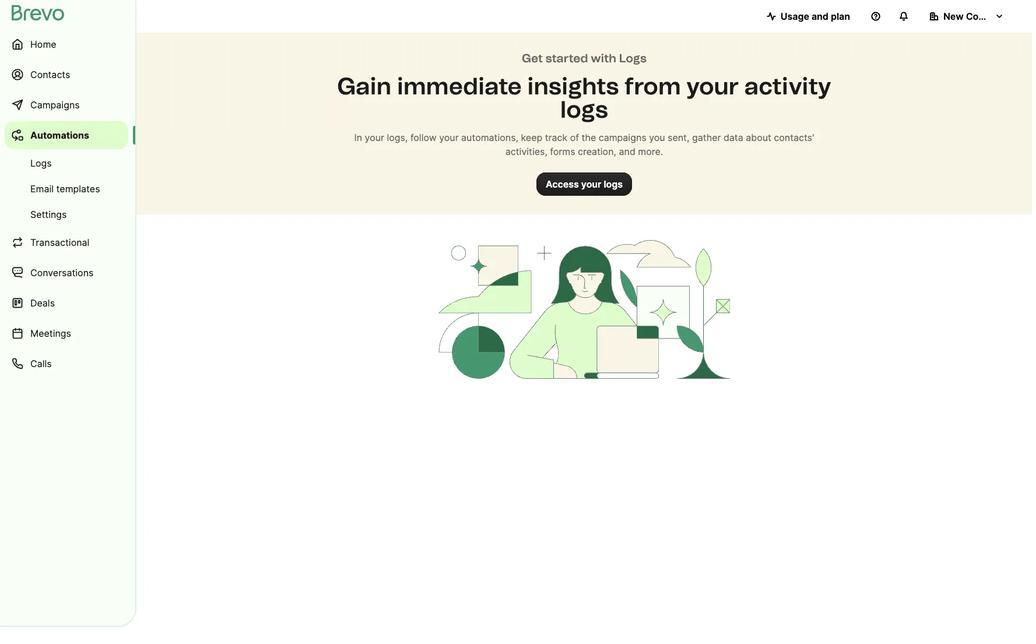 Task type: vqa. For each thing, say whether or not it's contained in the screenshot.
the sent,
yes



Task type: describe. For each thing, give the bounding box(es) containing it.
meetings link
[[5, 320, 128, 348]]

conversations
[[30, 267, 94, 279]]

new company button
[[921, 5, 1014, 28]]

forms
[[551, 146, 576, 158]]

the
[[582, 132, 597, 144]]

insights
[[528, 72, 619, 100]]

access your logs button
[[537, 173, 633, 196]]

more.
[[639, 146, 664, 158]]

settings
[[30, 209, 67, 221]]

deals link
[[5, 289, 128, 317]]

gather
[[693, 132, 722, 144]]

calls link
[[5, 350, 128, 378]]

logs inside the access your logs button
[[604, 179, 623, 190]]

logs link
[[5, 152, 128, 175]]

get started with logs
[[522, 51, 647, 65]]

your right follow
[[440, 132, 459, 144]]

sent,
[[668, 132, 690, 144]]

logs,
[[387, 132, 408, 144]]

in
[[355, 132, 362, 144]]

company
[[967, 11, 1010, 22]]

transactional
[[30, 237, 90, 249]]

with
[[591, 51, 617, 65]]

plan
[[832, 11, 851, 22]]

email templates
[[30, 183, 100, 195]]

campaigns
[[599, 132, 647, 144]]

deals
[[30, 298, 55, 309]]

access
[[546, 179, 579, 190]]

and inside button
[[812, 11, 829, 22]]

track
[[545, 132, 568, 144]]

and inside in your logs, follow your automations, keep track of the campaigns you sent, gather data about contacts' activities, forms creation, and more.
[[619, 146, 636, 158]]

automations link
[[5, 121, 128, 149]]

settings link
[[5, 203, 128, 226]]

automations
[[30, 130, 89, 141]]

started
[[546, 51, 588, 65]]

home
[[30, 39, 56, 50]]



Task type: locate. For each thing, give the bounding box(es) containing it.
home link
[[5, 30, 128, 58]]

1 vertical spatial logs
[[604, 179, 623, 190]]

templates
[[56, 183, 100, 195]]

new company
[[944, 11, 1010, 22]]

your inside gain immediate insights from your activity logs
[[687, 72, 740, 100]]

keep
[[521, 132, 543, 144]]

and left the plan
[[812, 11, 829, 22]]

data
[[724, 132, 744, 144]]

conversations link
[[5, 259, 128, 287]]

0 vertical spatial logs
[[561, 96, 609, 124]]

1 vertical spatial logs
[[30, 158, 52, 169]]

automations,
[[462, 132, 519, 144]]

in your logs, follow your automations, keep track of the campaigns you sent, gather data about contacts' activities, forms creation, and more.
[[355, 132, 815, 158]]

campaigns
[[30, 99, 80, 111]]

about
[[747, 132, 772, 144]]

logs
[[561, 96, 609, 124], [604, 179, 623, 190]]

access your logs
[[546, 179, 623, 190]]

logs up email
[[30, 158, 52, 169]]

1 horizontal spatial logs
[[620, 51, 647, 65]]

follow
[[411, 132, 437, 144]]

transactional link
[[5, 229, 128, 257]]

usage and plan button
[[758, 5, 860, 28]]

campaigns link
[[5, 91, 128, 119]]

0 horizontal spatial and
[[619, 146, 636, 158]]

contacts'
[[775, 132, 815, 144]]

logs inside gain immediate insights from your activity logs
[[561, 96, 609, 124]]

gain
[[338, 72, 392, 100]]

email templates link
[[5, 177, 128, 201]]

0 vertical spatial and
[[812, 11, 829, 22]]

and
[[812, 11, 829, 22], [619, 146, 636, 158]]

of
[[571, 132, 579, 144]]

contacts
[[30, 69, 70, 81]]

1 vertical spatial and
[[619, 146, 636, 158]]

from
[[625, 72, 682, 100]]

creation,
[[578, 146, 617, 158]]

usage and plan
[[781, 11, 851, 22]]

calls
[[30, 358, 52, 370]]

your inside button
[[582, 179, 602, 190]]

meetings
[[30, 328, 71, 340]]

logs down creation,
[[604, 179, 623, 190]]

immediate
[[397, 72, 522, 100]]

new
[[944, 11, 964, 22]]

you
[[650, 132, 666, 144]]

your up gather
[[687, 72, 740, 100]]

0 vertical spatial logs
[[620, 51, 647, 65]]

your right in
[[365, 132, 385, 144]]

activities,
[[506, 146, 548, 158]]

your right access
[[582, 179, 602, 190]]

activity
[[745, 72, 832, 100]]

1 horizontal spatial and
[[812, 11, 829, 22]]

get
[[522, 51, 543, 65]]

logs right the "with" at right top
[[620, 51, 647, 65]]

email
[[30, 183, 54, 195]]

0 horizontal spatial logs
[[30, 158, 52, 169]]

logs
[[620, 51, 647, 65], [30, 158, 52, 169]]

your
[[687, 72, 740, 100], [365, 132, 385, 144], [440, 132, 459, 144], [582, 179, 602, 190]]

gain immediate insights from your activity logs
[[338, 72, 832, 124]]

contacts link
[[5, 61, 128, 89]]

and down campaigns
[[619, 146, 636, 158]]

logs up the
[[561, 96, 609, 124]]

usage
[[781, 11, 810, 22]]



